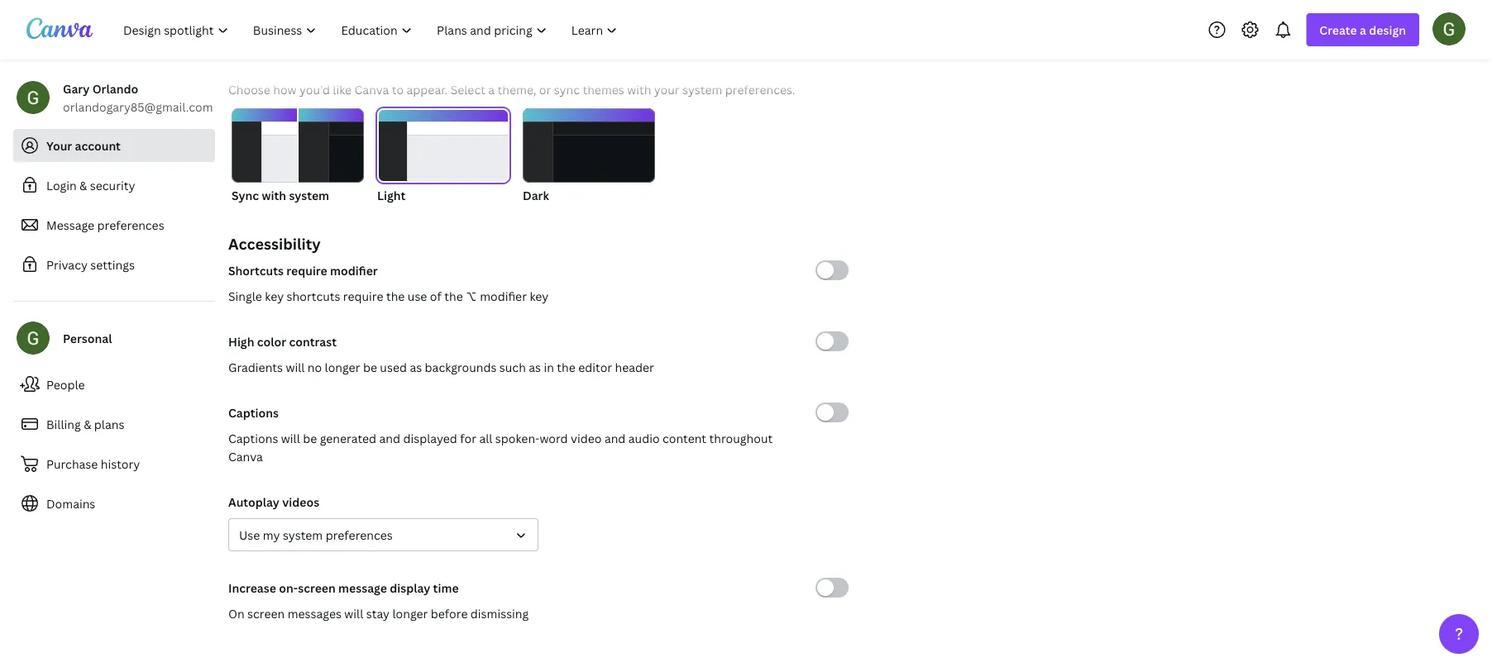 Task type: locate. For each thing, give the bounding box(es) containing it.
canva up autoplay
[[228, 449, 263, 465]]

0 vertical spatial longer
[[325, 360, 360, 375]]

as left in in the left bottom of the page
[[529, 360, 541, 375]]

2 vertical spatial will
[[344, 606, 363, 622]]

used
[[380, 360, 407, 375]]

with
[[627, 82, 651, 97], [262, 187, 286, 203]]

Use my system preferences button
[[228, 519, 539, 552]]

will left generated
[[281, 431, 300, 446]]

1 horizontal spatial screen
[[298, 580, 336, 596]]

0 vertical spatial will
[[286, 360, 305, 375]]

1 horizontal spatial a
[[1360, 22, 1367, 38]]

system right your
[[683, 82, 723, 97]]

system inside theme choose how you'd like canva to appear. select a theme, or sync themes with your system preferences.
[[683, 82, 723, 97]]

1 vertical spatial be
[[303, 431, 317, 446]]

0 vertical spatial captions
[[228, 405, 279, 421]]

0 vertical spatial require
[[287, 263, 327, 278]]

you'd
[[299, 82, 330, 97]]

sync
[[554, 82, 580, 97]]

privacy settings
[[46, 257, 135, 273]]

the right in in the left bottom of the page
[[557, 360, 576, 375]]

1 horizontal spatial and
[[605, 431, 626, 446]]

will left stay
[[344, 606, 363, 622]]

login & security link
[[13, 169, 215, 202]]

plans
[[94, 417, 124, 432]]

preferences
[[97, 217, 164, 233], [326, 527, 393, 543]]

on screen messages will stay longer before dismissing
[[228, 606, 529, 622]]

1 captions from the top
[[228, 405, 279, 421]]

1 horizontal spatial key
[[530, 288, 549, 304]]

0 vertical spatial with
[[627, 82, 651, 97]]

will for no
[[286, 360, 305, 375]]

1 vertical spatial canva
[[228, 449, 263, 465]]

modifier
[[330, 263, 378, 278], [480, 288, 527, 304]]

& for billing
[[84, 417, 91, 432]]

Light button
[[377, 108, 510, 204]]

longer right "no"
[[325, 360, 360, 375]]

2 captions from the top
[[228, 431, 278, 446]]

system inside sync with system button
[[289, 187, 329, 203]]

gary orlando orlandogary85@gmail.com
[[63, 81, 213, 115]]

0 horizontal spatial and
[[379, 431, 400, 446]]

0 horizontal spatial preferences
[[97, 217, 164, 233]]

0 horizontal spatial a
[[488, 82, 495, 97]]

0 horizontal spatial as
[[410, 360, 422, 375]]

0 vertical spatial canva
[[355, 82, 389, 97]]

a right select
[[488, 82, 495, 97]]

& left plans
[[84, 417, 91, 432]]

increase
[[228, 580, 276, 596]]

modifier right ⌥
[[480, 288, 527, 304]]

0 horizontal spatial canva
[[228, 449, 263, 465]]

1 vertical spatial a
[[488, 82, 495, 97]]

0 horizontal spatial with
[[262, 187, 286, 203]]

theme,
[[498, 82, 536, 97]]

be left generated
[[303, 431, 317, 446]]

1 horizontal spatial require
[[343, 288, 384, 304]]

key right single
[[265, 288, 284, 304]]

editor
[[579, 360, 612, 375]]

a inside theme choose how you'd like canva to appear. select a theme, or sync themes with your system preferences.
[[488, 82, 495, 97]]

be
[[363, 360, 377, 375], [303, 431, 317, 446]]

purchase history link
[[13, 448, 215, 481]]

0 vertical spatial be
[[363, 360, 377, 375]]

will inside the captions will be generated and displayed for all spoken-word video and audio content throughout canva
[[281, 431, 300, 446]]

with right sync
[[262, 187, 286, 203]]

longer down 'display'
[[393, 606, 428, 622]]

1 horizontal spatial preferences
[[326, 527, 393, 543]]

people
[[46, 377, 85, 393]]

1 horizontal spatial canva
[[355, 82, 389, 97]]

spoken-
[[495, 431, 540, 446]]

and left the displayed on the left bottom of the page
[[379, 431, 400, 446]]

with inside theme choose how you'd like canva to appear. select a theme, or sync themes with your system preferences.
[[627, 82, 651, 97]]

billing & plans
[[46, 417, 124, 432]]

on-
[[279, 580, 298, 596]]

captions down gradients
[[228, 405, 279, 421]]

captions up autoplay
[[228, 431, 278, 446]]

1 horizontal spatial modifier
[[480, 288, 527, 304]]

require right shortcuts
[[343, 288, 384, 304]]

the left 'use'
[[386, 288, 405, 304]]

sync with system
[[232, 187, 329, 203]]

as
[[410, 360, 422, 375], [529, 360, 541, 375]]

top level navigation element
[[113, 13, 632, 46]]

preferences.
[[725, 82, 795, 97]]

1 vertical spatial with
[[262, 187, 286, 203]]

captions
[[228, 405, 279, 421], [228, 431, 278, 446]]

canva left to
[[355, 82, 389, 97]]

for
[[460, 431, 477, 446]]

people link
[[13, 368, 215, 401]]

content
[[663, 431, 707, 446]]

0 horizontal spatial be
[[303, 431, 317, 446]]

2 as from the left
[[529, 360, 541, 375]]

your account
[[46, 138, 121, 153]]

captions for captions
[[228, 405, 279, 421]]

will left "no"
[[286, 360, 305, 375]]

dark
[[523, 187, 549, 203]]

audio
[[629, 431, 660, 446]]

0 horizontal spatial the
[[386, 288, 405, 304]]

& for login
[[80, 177, 87, 193]]

billing
[[46, 417, 81, 432]]

personal
[[63, 331, 112, 346]]

system up accessibility on the left of the page
[[289, 187, 329, 203]]

require up shortcuts
[[287, 263, 327, 278]]

select
[[451, 82, 486, 97]]

2 vertical spatial system
[[283, 527, 323, 543]]

0 vertical spatial a
[[1360, 22, 1367, 38]]

message
[[46, 217, 94, 233]]

and right "video"
[[605, 431, 626, 446]]

1 horizontal spatial longer
[[393, 606, 428, 622]]

captions inside the captions will be generated and displayed for all spoken-word video and audio content throughout canva
[[228, 431, 278, 446]]

canva
[[355, 82, 389, 97], [228, 449, 263, 465]]

1 vertical spatial preferences
[[326, 527, 393, 543]]

1 vertical spatial captions
[[228, 431, 278, 446]]

1 vertical spatial require
[[343, 288, 384, 304]]

shortcuts require modifier
[[228, 263, 378, 278]]

all
[[479, 431, 493, 446]]

1 vertical spatial will
[[281, 431, 300, 446]]

1 vertical spatial &
[[84, 417, 91, 432]]

2 horizontal spatial the
[[557, 360, 576, 375]]

theme
[[228, 53, 278, 74]]

be left used
[[363, 360, 377, 375]]

a
[[1360, 22, 1367, 38], [488, 82, 495, 97]]

screen up messages
[[298, 580, 336, 596]]

& inside 'link'
[[84, 417, 91, 432]]

1 vertical spatial longer
[[393, 606, 428, 622]]

preferences down login & security link
[[97, 217, 164, 233]]

0 horizontal spatial key
[[265, 288, 284, 304]]

0 vertical spatial &
[[80, 177, 87, 193]]

system inside use my system preferences button
[[283, 527, 323, 543]]

as right used
[[410, 360, 422, 375]]

0 horizontal spatial require
[[287, 263, 327, 278]]

on
[[228, 606, 245, 622]]

0 vertical spatial modifier
[[330, 263, 378, 278]]

contrast
[[289, 334, 337, 350]]

gary orlando image
[[1433, 12, 1466, 45]]

longer
[[325, 360, 360, 375], [393, 606, 428, 622]]

1 as from the left
[[410, 360, 422, 375]]

& right the login at the top left
[[80, 177, 87, 193]]

modifier up single key shortcuts require the use of the ⌥ modifier key
[[330, 263, 378, 278]]

autoplay
[[228, 494, 280, 510]]

preferences up message
[[326, 527, 393, 543]]

a left "design" at top
[[1360, 22, 1367, 38]]

screen down increase
[[247, 606, 285, 622]]

0 vertical spatial system
[[683, 82, 723, 97]]

system right my
[[283, 527, 323, 543]]

0 horizontal spatial modifier
[[330, 263, 378, 278]]

themes
[[583, 82, 624, 97]]

light
[[377, 187, 406, 203]]

the left ⌥
[[445, 288, 463, 304]]

1 horizontal spatial with
[[627, 82, 651, 97]]

with left your
[[627, 82, 651, 97]]

shortcuts
[[287, 288, 340, 304]]

design
[[1370, 22, 1407, 38]]

1 horizontal spatial as
[[529, 360, 541, 375]]

0 horizontal spatial longer
[[325, 360, 360, 375]]

sync
[[232, 187, 259, 203]]

1 vertical spatial system
[[289, 187, 329, 203]]

system
[[683, 82, 723, 97], [289, 187, 329, 203], [283, 527, 323, 543]]

of
[[430, 288, 442, 304]]

1 vertical spatial screen
[[247, 606, 285, 622]]

use my system preferences
[[239, 527, 393, 543]]

2 key from the left
[[530, 288, 549, 304]]

such
[[500, 360, 526, 375]]

key right ⌥
[[530, 288, 549, 304]]

&
[[80, 177, 87, 193], [84, 417, 91, 432]]

gradients will no longer be used as backgrounds such as in the editor header
[[228, 360, 654, 375]]

1 horizontal spatial be
[[363, 360, 377, 375]]

your
[[654, 82, 680, 97]]



Task type: vqa. For each thing, say whether or not it's contained in the screenshot.
receive
no



Task type: describe. For each thing, give the bounding box(es) containing it.
message
[[338, 580, 387, 596]]

orlandogary85@gmail.com
[[63, 99, 213, 115]]

0 vertical spatial preferences
[[97, 217, 164, 233]]

1 horizontal spatial the
[[445, 288, 463, 304]]

message preferences link
[[13, 209, 215, 242]]

word
[[540, 431, 568, 446]]

throughout
[[710, 431, 773, 446]]

accessibility
[[228, 234, 321, 254]]

1 and from the left
[[379, 431, 400, 446]]

0 horizontal spatial screen
[[247, 606, 285, 622]]

shortcuts
[[228, 263, 284, 278]]

how
[[273, 82, 297, 97]]

privacy settings link
[[13, 248, 215, 281]]

color
[[257, 334, 286, 350]]

appear.
[[407, 82, 448, 97]]

canva inside the captions will be generated and displayed for all spoken-word video and audio content throughout canva
[[228, 449, 263, 465]]

captions for captions will be generated and displayed for all spoken-word video and audio content throughout canva
[[228, 431, 278, 446]]

settings
[[90, 257, 135, 273]]

Sync with system button
[[232, 108, 364, 204]]

displayed
[[403, 431, 457, 446]]

single key shortcuts require the use of the ⌥ modifier key
[[228, 288, 549, 304]]

like
[[333, 82, 352, 97]]

videos
[[282, 494, 319, 510]]

before
[[431, 606, 468, 622]]

captions will be generated and displayed for all spoken-word video and audio content throughout canva
[[228, 431, 773, 465]]

history
[[101, 456, 140, 472]]

0 vertical spatial screen
[[298, 580, 336, 596]]

time
[[433, 580, 459, 596]]

security
[[90, 177, 135, 193]]

in
[[544, 360, 554, 375]]

account
[[75, 138, 121, 153]]

1 vertical spatial modifier
[[480, 288, 527, 304]]

high color contrast
[[228, 334, 337, 350]]

video
[[571, 431, 602, 446]]

your
[[46, 138, 72, 153]]

your account link
[[13, 129, 215, 162]]

with inside button
[[262, 187, 286, 203]]

use
[[408, 288, 427, 304]]

be inside the captions will be generated and displayed for all spoken-word video and audio content throughout canva
[[303, 431, 317, 446]]

use
[[239, 527, 260, 543]]

a inside dropdown button
[[1360, 22, 1367, 38]]

2 and from the left
[[605, 431, 626, 446]]

system for sync with system
[[289, 187, 329, 203]]

billing & plans link
[[13, 408, 215, 441]]

no
[[308, 360, 322, 375]]

create a design
[[1320, 22, 1407, 38]]

canva inside theme choose how you'd like canva to appear. select a theme, or sync themes with your system preferences.
[[355, 82, 389, 97]]

Dark button
[[523, 108, 655, 204]]

backgrounds
[[425, 360, 497, 375]]

domains
[[46, 496, 95, 512]]

⌥
[[466, 288, 477, 304]]

high
[[228, 334, 254, 350]]

create
[[1320, 22, 1358, 38]]

gradients
[[228, 360, 283, 375]]

theme choose how you'd like canva to appear. select a theme, or sync themes with your system preferences.
[[228, 53, 795, 97]]

will for be
[[281, 431, 300, 446]]

purchase
[[46, 456, 98, 472]]

system for use my system preferences
[[283, 527, 323, 543]]

generated
[[320, 431, 377, 446]]

choose
[[228, 82, 270, 97]]

display
[[390, 580, 430, 596]]

purchase history
[[46, 456, 140, 472]]

message preferences
[[46, 217, 164, 233]]

my
[[263, 527, 280, 543]]

increase on-screen message display time
[[228, 580, 459, 596]]

or
[[539, 82, 551, 97]]

dismissing
[[471, 606, 529, 622]]

domains link
[[13, 487, 215, 520]]

autoplay videos
[[228, 494, 319, 510]]

single
[[228, 288, 262, 304]]

create a design button
[[1307, 13, 1420, 46]]

header
[[615, 360, 654, 375]]

stay
[[366, 606, 390, 622]]

to
[[392, 82, 404, 97]]

messages
[[288, 606, 342, 622]]

login & security
[[46, 177, 135, 193]]

gary
[[63, 81, 90, 96]]

1 key from the left
[[265, 288, 284, 304]]

preferences inside button
[[326, 527, 393, 543]]

login
[[46, 177, 77, 193]]

privacy
[[46, 257, 88, 273]]



